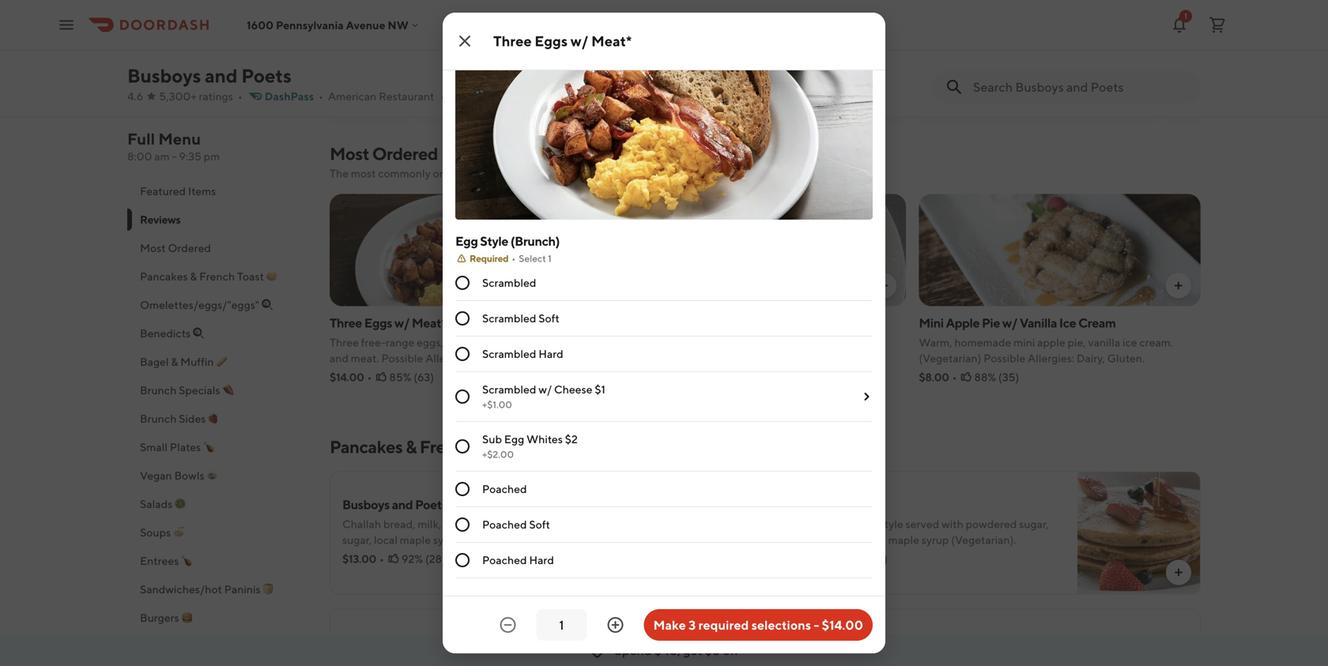 Task type: locate. For each thing, give the bounding box(es) containing it.
1 maple from the left
[[400, 534, 431, 547]]

1 vertical spatial egg
[[504, 433, 524, 446]]

apple
[[946, 315, 980, 330]]

most ordered the most commonly ordered items and dishes from this store
[[330, 144, 632, 180]]

french down most ordered button
[[199, 270, 235, 283]]

9/20/23 • doordash order
[[991, 51, 1107, 62]]

maple down style
[[888, 534, 919, 547]]

and inside three eggs w/ meat* three free-range eggs, wheat toast with choice of side and meat.     possible allergies:  gluten.
[[330, 352, 349, 365]]

toast inside busboys and poets french toast challah bread, milk, cinnamon/egg mix, powdered sugar, local maple syrup.  garnished with fresh fruit (vegetarian).
[[491, 497, 521, 512]]

0 horizontal spatial powdered
[[542, 518, 593, 531]]

1 vertical spatial add item to cart image
[[1173, 567, 1185, 579]]

Scrambled radio
[[455, 276, 470, 290]]

1 horizontal spatial busboys
[[342, 497, 390, 512]]

of inside three eggs w/ meat* three free-range eggs, wheat toast with choice of side and meat.     possible allergies:  gluten.
[[566, 336, 576, 349]]

0 horizontal spatial gluten.
[[474, 352, 512, 365]]

maple inside pancakes choice of pancake style served with powdered sugar, butter, organic/local maple syrup (vegetarian). 82% (34)
[[888, 534, 919, 547]]

0 horizontal spatial 🥞
[[266, 270, 277, 283]]

(35)
[[999, 371, 1019, 384]]

syrup.
[[433, 534, 463, 547]]

(homemade)
[[810, 336, 876, 349]]

1 gluten. from the left
[[474, 352, 512, 365]]

poached up garnished
[[482, 518, 527, 531]]

maple up '92%'
[[400, 534, 431, 547]]

2 vertical spatial -
[[813, 635, 818, 650]]

4.6 down avenue
[[358, 36, 381, 55]]

0 vertical spatial (vegetarian).
[[951, 534, 1016, 547]]

1 horizontal spatial most
[[330, 144, 369, 164]]

three inside dialog
[[493, 32, 532, 49]]

pancakes up choice
[[784, 497, 837, 512]]

allergies: for w/
[[1028, 352, 1075, 365]]

0 horizontal spatial allergies:
[[426, 352, 472, 365]]

2 vertical spatial 1
[[548, 253, 552, 264]]

pancakes right chicken at the right bottom
[[892, 635, 945, 650]]

1 vertical spatial three
[[330, 315, 362, 330]]

poets for busboys and poets
[[241, 64, 292, 87]]

0 vertical spatial eggs
[[535, 32, 568, 49]]

1 horizontal spatial sugar,
[[1019, 518, 1049, 531]]

busboys inside busboys and poets french toast challah bread, milk, cinnamon/egg mix, powdered sugar, local maple syrup.  garnished with fresh fruit (vegetarian).
[[342, 497, 390, 512]]

ice inside mini apple pie w/ vanilla ice cream warm, homemade mini apple pie, vanilla ice cream. (vegetarian)    possible allergies: dairy, gluten.
[[1123, 336, 1137, 349]]

most down reviews
[[140, 242, 166, 255]]

🍗 right the entrees
[[181, 555, 192, 568]]

with down mix,
[[520, 534, 542, 547]]

allergies: down apple
[[1028, 352, 1075, 365]]

5,300+ ratings •
[[159, 90, 243, 103]]

2 gluten. from the left
[[1107, 352, 1145, 365]]

0 vertical spatial $14.00
[[330, 371, 364, 384]]

1 horizontal spatial 4.6
[[358, 36, 381, 55]]

• left mi
[[441, 90, 445, 103]]

brunch for brunch specials 🍠
[[140, 384, 177, 397]]

poets up dashpass
[[241, 64, 292, 87]]

• inside egg style (brunch) group
[[512, 253, 516, 264]]

cream
[[1079, 315, 1116, 330]]

pancakes inside pancakes choice of pancake style served with powdered sugar, butter, organic/local maple syrup (vegetarian). 82% (34)
[[784, 497, 837, 512]]

2 vertical spatial poached
[[482, 554, 527, 567]]

0 horizontal spatial ice
[[760, 336, 774, 349]]

entrees
[[140, 555, 179, 568]]

- for 3
[[814, 618, 819, 633]]

most ordered
[[140, 242, 211, 255]]

toast up 'poached soft'
[[491, 497, 521, 512]]

& down 85% (63)
[[406, 437, 417, 457]]

eggs right c
[[535, 32, 568, 49]]

poets up milk, at the bottom of page
[[415, 497, 447, 512]]

1 vertical spatial -
[[814, 618, 819, 633]]

meat* inside three eggs w/ meat* three free-range eggs, wheat toast with choice of side and meat.     possible allergies:  gluten.
[[412, 315, 446, 330]]

scrambled up +$1.00
[[482, 383, 536, 396]]

benedicts 🍳
[[140, 327, 204, 340]]

brunch sides 🍓 button
[[127, 405, 311, 433]]

possible inside mini apple pie w/ vanilla ice cream warm, homemade mini apple pie, vanilla ice cream. (vegetarian)    possible allergies: dairy, gluten.
[[984, 352, 1026, 365]]

0 vertical spatial 🍗
[[203, 441, 214, 454]]

allergies: inside three eggs w/ meat* three free-range eggs, wheat toast with choice of side and meat.     possible allergies:  gluten.
[[426, 352, 472, 365]]

mix,
[[519, 518, 540, 531]]

this
[[586, 167, 604, 180]]

omelettes/eggs/"eggs"
[[140, 298, 259, 312]]

three for three eggs w/ meat*
[[493, 32, 532, 49]]

1 horizontal spatial (vegetarian).
[[951, 534, 1016, 547]]

gluten. down vanilla
[[1107, 352, 1145, 365]]

🍗 right plates
[[203, 441, 214, 454]]

1 horizontal spatial meat*
[[591, 32, 632, 49]]

4 scrambled from the top
[[482, 383, 536, 396]]

1 inside egg style (brunch) group
[[548, 253, 552, 264]]

busboys
[[127, 64, 201, 87], [342, 497, 390, 512]]

single pancake image
[[636, 609, 759, 667]]

0 horizontal spatial meat*
[[412, 315, 446, 330]]

& right bagel
[[171, 355, 178, 368]]

cream.
[[1140, 336, 1173, 349]]

None radio
[[455, 390, 470, 404], [455, 440, 470, 454], [455, 390, 470, 404], [455, 440, 470, 454]]

of left 5
[[351, 86, 360, 97]]

1 horizontal spatial allergies:
[[1028, 352, 1075, 365]]

reviews
[[140, 213, 181, 226]]

2 horizontal spatial of
[[823, 518, 833, 531]]

egg style (brunch)
[[455, 234, 560, 249]]

hard for poached hard
[[529, 554, 554, 567]]

1 vertical spatial brunch
[[140, 412, 177, 425]]

- right selections
[[814, 618, 819, 633]]

and up ratings
[[205, 64, 238, 87]]

ordered inside button
[[168, 242, 211, 255]]

1 right select
[[548, 253, 552, 264]]

most inside most ordered the most commonly ordered items and dishes from this store
[[330, 144, 369, 164]]

🍳 down 'pancakes & french toast 🥞' button
[[262, 298, 273, 312]]

allergies: inside mini apple pie w/ vanilla ice cream warm, homemade mini apple pie, vanilla ice cream. (vegetarian)    possible allergies: dairy, gluten.
[[1028, 352, 1075, 365]]

0 vertical spatial add item to cart image
[[1173, 279, 1185, 292]]

and right items
[[505, 167, 524, 180]]

1 vertical spatial hard
[[529, 554, 554, 567]]

2 horizontal spatial 1
[[1184, 11, 1188, 21]]

pancakes & french toast 🥞 up "omelettes/eggs/"eggs" 🍳"
[[140, 270, 277, 283]]

1 vertical spatial add item to cart image
[[731, 567, 743, 579]]

three right mike
[[493, 32, 532, 49]]

1 left the 0 items, open order cart image
[[1184, 11, 1188, 21]]

88% (35)
[[975, 371, 1019, 384]]

(vegetarian). right syrup
[[951, 534, 1016, 547]]

• down egg style (brunch)
[[512, 253, 516, 264]]

1 horizontal spatial 1
[[548, 253, 552, 264]]

3 poached from the top
[[482, 554, 527, 567]]

- inside button
[[814, 618, 819, 633]]

- for menu
[[172, 150, 177, 163]]

french up poached radio at the bottom left of the page
[[420, 437, 474, 457]]

1 horizontal spatial poets
[[415, 497, 447, 512]]

1 horizontal spatial 🍗
[[203, 441, 214, 454]]

1 vertical spatial soft
[[529, 518, 550, 531]]

omelettes/eggs/"eggs" 🍳
[[140, 298, 273, 312]]

of
[[351, 86, 360, 97], [566, 336, 576, 349], [823, 518, 833, 531]]

Scrambled Hard radio
[[455, 347, 470, 361]]

pancakes
[[140, 270, 188, 283], [330, 437, 403, 457], [784, 497, 837, 512], [892, 635, 945, 650]]

2 possible from the left
[[984, 352, 1026, 365]]

0 horizontal spatial 4.6
[[127, 90, 143, 103]]

allergies: down the wheat
[[426, 352, 472, 365]]

1 inside button
[[1184, 11, 1188, 21]]

add item to cart image
[[878, 279, 891, 292], [731, 567, 743, 579]]

🍳 for benedicts 🍳
[[193, 327, 204, 340]]

1 powdered from the left
[[542, 518, 593, 531]]

and inside busboys and poets french toast challah bread, milk, cinnamon/egg mix, powdered sugar, local maple syrup.  garnished with fresh fruit (vegetarian).
[[392, 497, 413, 512]]

2 vertical spatial french
[[449, 497, 489, 512]]

3 scrambled from the top
[[482, 347, 536, 361]]

gluten. inside mini apple pie w/ vanilla ice cream warm, homemade mini apple pie, vanilla ice cream. (vegetarian)    possible allergies: dairy, gluten.
[[1107, 352, 1145, 365]]

pm
[[204, 150, 220, 163]]

1 horizontal spatial 🥞
[[521, 437, 538, 457]]

0 vertical spatial brunch
[[140, 384, 177, 397]]

menu
[[158, 130, 201, 148]]

0 vertical spatial &
[[190, 270, 197, 283]]

5,300+
[[159, 90, 197, 103]]

0 vertical spatial of
[[351, 86, 360, 97]]

$45,
[[654, 643, 681, 658]]

1 vertical spatial 🍳
[[193, 327, 204, 340]]

benedicts 🍳 button
[[127, 319, 311, 348]]

2 poached from the top
[[482, 518, 527, 531]]

1 vertical spatial 1
[[452, 90, 456, 103]]

0 vertical spatial ordered
[[372, 144, 438, 164]]

0 items, open order cart image
[[1208, 15, 1227, 34]]

and inside most ordered the most commonly ordered items and dishes from this store
[[505, 167, 524, 180]]

paninis
[[224, 583, 261, 596]]

eggs
[[535, 32, 568, 49], [364, 315, 392, 330]]

1 vertical spatial of
[[566, 336, 576, 349]]

powdered inside busboys and poets french toast challah bread, milk, cinnamon/egg mix, powdered sugar, local maple syrup.  garnished with fresh fruit (vegetarian).
[[542, 518, 593, 531]]

scrambled w/ cheese $1 +$1.00
[[482, 383, 606, 410]]

notification bell image
[[1170, 15, 1189, 34]]

burgers
[[140, 612, 179, 625]]

$5
[[705, 643, 720, 658]]

brunch for brunch sides 🍓
[[140, 412, 177, 425]]

Item Search search field
[[973, 78, 1188, 96]]

with down scrambled soft
[[506, 336, 528, 349]]

1 vertical spatial $14.00
[[822, 618, 863, 633]]

most inside button
[[140, 242, 166, 255]]

1 poached from the top
[[482, 483, 527, 496]]

eggs inside three eggs w/ meat* three free-range eggs, wheat toast with choice of side and meat.     possible allergies:  gluten.
[[364, 315, 392, 330]]

dishes
[[526, 167, 558, 180]]

egg right sub
[[504, 433, 524, 446]]

scrambled down scrambled soft
[[482, 347, 536, 361]]

Scrambled Soft radio
[[455, 312, 470, 326]]

toast down +$1.00
[[477, 437, 518, 457]]

gluten. down toast
[[474, 352, 512, 365]]

0 horizontal spatial most
[[140, 242, 166, 255]]

eggs inside dialog
[[535, 32, 568, 49]]

and up bread,
[[392, 497, 413, 512]]

1 horizontal spatial maple
[[888, 534, 919, 547]]

$14.00 inside button
[[822, 618, 863, 633]]

0 horizontal spatial (vegetarian).
[[342, 550, 407, 563]]

poached for poached
[[482, 483, 527, 496]]

1
[[1184, 11, 1188, 21], [452, 90, 456, 103], [548, 253, 552, 264]]

brunch
[[140, 384, 177, 397], [140, 412, 177, 425]]

1 horizontal spatial ice
[[1123, 336, 1137, 349]]

store
[[606, 167, 632, 180]]

powdered up "fresh"
[[542, 518, 593, 531]]

0 vertical spatial three
[[493, 32, 532, 49]]

ordered inside most ordered the most commonly ordered items and dishes from this store
[[372, 144, 438, 164]]

dashpass •
[[265, 90, 323, 103]]

the
[[330, 167, 349, 180]]

2 vertical spatial three
[[330, 336, 359, 349]]

bagel & muffin 🥖
[[140, 355, 227, 368]]

scrambled down required
[[482, 276, 536, 289]]

0 vertical spatial french
[[199, 270, 235, 283]]

and
[[205, 64, 238, 87], [505, 167, 524, 180], [330, 352, 349, 365], [392, 497, 413, 512], [869, 635, 890, 650]]

$14.00 down meat.
[[330, 371, 364, 384]]

maple
[[400, 534, 431, 547], [888, 534, 919, 547]]

add item to cart image
[[1173, 279, 1185, 292], [1173, 567, 1185, 579]]

1 vertical spatial 🥞
[[521, 437, 538, 457]]

with inside three eggs w/ meat* three free-range eggs, wheat toast with choice of side and meat.     possible allergies:  gluten.
[[506, 336, 528, 349]]

sugar,
[[1019, 518, 1049, 531], [342, 534, 372, 547]]

2 vertical spatial &
[[406, 437, 417, 457]]

items
[[188, 185, 216, 198]]

and up $14.00 •
[[330, 352, 349, 365]]

pancakes down most ordered on the left of the page
[[140, 270, 188, 283]]

toast down most ordered button
[[237, 270, 264, 283]]

spend
[[615, 643, 652, 658]]

most
[[330, 144, 369, 164], [140, 242, 166, 255]]

1 vertical spatial eggs
[[364, 315, 392, 330]]

with inside pancakes choice of pancake style served with powdered sugar, butter, organic/local maple syrup (vegetarian). 82% (34)
[[942, 518, 964, 531]]

fruit
[[571, 534, 592, 547]]

poets
[[241, 64, 292, 87], [415, 497, 447, 512]]

possible down range on the left of the page
[[381, 352, 423, 365]]

0 vertical spatial meat*
[[591, 32, 632, 49]]

hard down "fresh"
[[529, 554, 554, 567]]

pancakes & french toast 🥞 up poached radio at the bottom left of the page
[[330, 437, 538, 457]]

0 horizontal spatial of
[[351, 86, 360, 97]]

soft up choice
[[539, 312, 560, 325]]

0 horizontal spatial poets
[[241, 64, 292, 87]]

brunch down bagel
[[140, 384, 177, 397]]

1 brunch from the top
[[140, 384, 177, 397]]

ordered down reviews
[[168, 242, 211, 255]]

0 horizontal spatial possible
[[381, 352, 423, 365]]

eggs up free-
[[364, 315, 392, 330]]

most up the
[[330, 144, 369, 164]]

(vegetarian). down local
[[342, 550, 407, 563]]

soft for scrambled soft
[[539, 312, 560, 325]]

1 horizontal spatial pancakes & french toast 🥞
[[330, 437, 538, 457]]

white chocolate banana bread pudding image
[[624, 194, 906, 306]]

three eggs w/ meat* dialog
[[443, 0, 886, 654]]

featured items button
[[127, 177, 311, 206]]

0 vertical spatial add item to cart image
[[878, 279, 891, 292]]

2 maple from the left
[[888, 534, 919, 547]]

1 horizontal spatial &
[[190, 270, 197, 283]]

1 vertical spatial most
[[140, 242, 166, 255]]

possible up (35)
[[984, 352, 1026, 365]]

powdered right served at the right
[[966, 518, 1017, 531]]

meat* inside dialog
[[591, 32, 632, 49]]

0 vertical spatial poets
[[241, 64, 292, 87]]

1 horizontal spatial possible
[[984, 352, 1026, 365]]

- inside full menu 8:00 am - 9:35 pm
[[172, 150, 177, 163]]

busboys up challah
[[342, 497, 390, 512]]

2 powdered from the left
[[966, 518, 1017, 531]]

allergies:
[[426, 352, 472, 365], [1028, 352, 1075, 365]]

1 vertical spatial meat*
[[412, 315, 446, 330]]

0 vertical spatial egg
[[455, 234, 478, 249]]

wheat
[[445, 336, 477, 349]]

busboys up the 5,300+
[[127, 64, 201, 87]]

1600 pennsylvania avenue nw
[[247, 18, 409, 31]]

🍜
[[173, 526, 184, 539]]

eggs for three eggs w/ meat*
[[535, 32, 568, 49]]

2 ice from the left
[[1123, 336, 1137, 349]]

0 horizontal spatial 🍗
[[181, 555, 192, 568]]

most for most ordered the most commonly ordered items and dishes from this store
[[330, 144, 369, 164]]

brunch up small
[[140, 412, 177, 425]]

ice left the cream
[[760, 336, 774, 349]]

0 horizontal spatial maple
[[400, 534, 431, 547]]

mini
[[1014, 336, 1035, 349]]

0 vertical spatial soft
[[539, 312, 560, 325]]

1 possible from the left
[[381, 352, 423, 365]]

meat* for three eggs w/ meat* three free-range eggs, wheat toast with choice of side and meat.     possible allergies:  gluten.
[[412, 315, 446, 330]]

- right am
[[172, 150, 177, 163]]

possible inside three eggs w/ meat* three free-range eggs, wheat toast with choice of side and meat.     possible allergies:  gluten.
[[381, 352, 423, 365]]

of left 'side'
[[566, 336, 576, 349]]

hard left 'side'
[[539, 347, 563, 361]]

• down meat.
[[367, 371, 372, 384]]

soft up "fresh"
[[529, 518, 550, 531]]

0 horizontal spatial eggs
[[364, 315, 392, 330]]

0 vertical spatial pancakes & french toast 🥞
[[140, 270, 277, 283]]

scrambled inside the scrambled w/ cheese $1 +$1.00
[[482, 383, 536, 396]]

1 scrambled from the top
[[482, 276, 536, 289]]

🥞 down most ordered button
[[266, 270, 277, 283]]

french inside busboys and poets french toast challah bread, milk, cinnamon/egg mix, powdered sugar, local maple syrup.  garnished with fresh fruit (vegetarian).
[[449, 497, 489, 512]]

🍳 down 'omelettes/eggs/"eggs"'
[[193, 327, 204, 340]]

1 horizontal spatial $14.00
[[822, 618, 863, 633]]

1 vertical spatial ordered
[[168, 242, 211, 255]]

poached down garnished
[[482, 554, 527, 567]]

three
[[493, 32, 532, 49], [330, 315, 362, 330], [330, 336, 359, 349]]

off
[[723, 643, 739, 658]]

& up 'omelettes/eggs/"eggs"'
[[190, 270, 197, 283]]

of right choice
[[823, 518, 833, 531]]

$13.00
[[342, 553, 376, 566]]

1 horizontal spatial eggs
[[535, 32, 568, 49]]

three up free-
[[330, 315, 362, 330]]

open menu image
[[57, 15, 76, 34]]

0 vertical spatial sugar,
[[1019, 518, 1049, 531]]

three eggs w/ meat*
[[493, 32, 632, 49]]

0 vertical spatial toast
[[237, 270, 264, 283]]

egg style (brunch) group
[[455, 232, 873, 579]]

1 vertical spatial 4.6
[[127, 90, 143, 103]]

poets inside busboys and poets french toast challah bread, milk, cinnamon/egg mix, powdered sugar, local maple syrup.  garnished with fresh fruit (vegetarian).
[[415, 497, 447, 512]]

- right new
[[813, 635, 818, 650]]

scrambled up toast
[[482, 312, 536, 325]]

soups 🍜 button
[[127, 519, 311, 547]]

2 scrambled from the top
[[482, 312, 536, 325]]

1 vertical spatial poets
[[415, 497, 447, 512]]

ratings
[[199, 90, 233, 103]]

make 3 required selections - $14.00 button
[[644, 610, 873, 641]]

4.6 left the 5,300+
[[127, 90, 143, 103]]

poached down +$2.00
[[482, 483, 527, 496]]

1 vertical spatial sugar,
[[342, 534, 372, 547]]

ice
[[760, 336, 774, 349], [1123, 336, 1137, 349]]

1 horizontal spatial gluten.
[[1107, 352, 1145, 365]]

0 horizontal spatial busboys
[[127, 64, 201, 87]]

0 horizontal spatial 1
[[452, 90, 456, 103]]

🥞 right +$2.00
[[521, 437, 538, 457]]

0 vertical spatial 4.6
[[358, 36, 381, 55]]

0 horizontal spatial sugar,
[[342, 534, 372, 547]]

with up syrup
[[942, 518, 964, 531]]

soft for poached soft
[[529, 518, 550, 531]]

selections
[[752, 618, 811, 633]]

0 horizontal spatial pancakes & french toast 🥞
[[140, 270, 277, 283]]

1 allergies: from the left
[[426, 352, 472, 365]]

pie
[[982, 315, 1000, 330]]

mini
[[919, 315, 944, 330]]

poets for busboys and poets french toast challah bread, milk, cinnamon/egg mix, powdered sugar, local maple syrup.  garnished with fresh fruit (vegetarian).
[[415, 497, 447, 512]]

0 horizontal spatial $14.00
[[330, 371, 364, 384]]

ice right vanilla
[[1123, 336, 1137, 349]]

1 vertical spatial poached
[[482, 518, 527, 531]]

2 allergies: from the left
[[1028, 352, 1075, 365]]

from
[[560, 167, 584, 180]]

egg left style
[[455, 234, 478, 249]]

homemade
[[955, 336, 1012, 349]]

1 vertical spatial (vegetarian).
[[342, 550, 407, 563]]

🍓
[[208, 412, 219, 425]]

1 horizontal spatial egg
[[504, 433, 524, 446]]

three up meat.
[[330, 336, 359, 349]]

1 horizontal spatial 🍳
[[262, 298, 273, 312]]

85% (63)
[[389, 371, 434, 384]]

1 vertical spatial &
[[171, 355, 178, 368]]

0 vertical spatial 1
[[1184, 11, 1188, 21]]

pancakes down $14.00 •
[[330, 437, 403, 457]]

mi
[[458, 90, 470, 103]]

ordered
[[372, 144, 438, 164], [168, 242, 211, 255]]

1 left mi
[[452, 90, 456, 103]]

required
[[699, 618, 749, 633]]

2 vertical spatial toast
[[491, 497, 521, 512]]

$14.00 up chicken at the right bottom
[[822, 618, 863, 633]]

ordered up commonly
[[372, 144, 438, 164]]

1 horizontal spatial ordered
[[372, 144, 438, 164]]

$14.00
[[330, 371, 364, 384], [822, 618, 863, 633]]

vanilla
[[1088, 336, 1121, 349]]

french down poached radio at the bottom left of the page
[[449, 497, 489, 512]]

0 horizontal spatial &
[[171, 355, 178, 368]]

• down "(vegetarian)"
[[952, 371, 957, 384]]

bowls
[[174, 469, 204, 482]]

0 vertical spatial busboys
[[127, 64, 201, 87]]

2 brunch from the top
[[140, 412, 177, 425]]



Task type: describe. For each thing, give the bounding box(es) containing it.
🥞 inside button
[[266, 270, 277, 283]]

vegan
[[140, 469, 172, 482]]

1 ice from the left
[[760, 336, 774, 349]]

benedicts
[[140, 327, 191, 340]]

coconut
[[716, 336, 758, 349]]

pancakes & french toast 🥞 inside button
[[140, 270, 277, 283]]

eggs for three eggs w/ meat* three free-range eggs, wheat toast with choice of side and meat.     possible allergies:  gluten.
[[364, 315, 392, 330]]

+$1.00
[[482, 399, 512, 410]]

& for bagel & muffin 🥖 button
[[171, 355, 178, 368]]

1 button
[[1170, 9, 1192, 41]]

🥖
[[216, 355, 227, 368]]

sugar, inside busboys and poets french toast challah bread, milk, cinnamon/egg mix, powdered sugar, local maple syrup.  garnished with fresh fruit (vegetarian).
[[342, 534, 372, 547]]

small plates 🍗
[[140, 441, 214, 454]]

three eggs w/ meat* image
[[330, 194, 612, 306]]

butter,
[[784, 534, 818, 547]]

required
[[470, 253, 509, 264]]

busboys for busboys and poets french toast challah bread, milk, cinnamon/egg mix, powdered sugar, local maple syrup.  garnished with fresh fruit (vegetarian).
[[342, 497, 390, 512]]

burgers 🍔
[[140, 612, 192, 625]]

vegan bowls 🍲 button
[[127, 462, 311, 490]]

🍞
[[263, 583, 274, 596]]

possible for w/
[[381, 352, 423, 365]]

muffin
[[180, 355, 214, 368]]

0 horizontal spatial add item to cart image
[[731, 567, 743, 579]]

entrees 🍗 button
[[127, 547, 311, 576]]

apple
[[1037, 336, 1066, 349]]

scrambled for scrambled hard
[[482, 347, 536, 361]]

garnished
[[465, 534, 518, 547]]

restaurant
[[379, 90, 434, 103]]

Poached radio
[[455, 482, 470, 497]]

(vegetarian). inside pancakes choice of pancake style served with powdered sugar, butter, organic/local maple syrup (vegetarian). 82% (34)
[[951, 534, 1016, 547]]

warm,
[[919, 336, 952, 349]]

w/ inside the scrambled w/ cheese $1 +$1.00
[[539, 383, 552, 396]]

• right 9/20/23
[[1030, 51, 1034, 62]]

0 horizontal spatial egg
[[455, 234, 478, 249]]

choice
[[784, 518, 820, 531]]

& for 'pancakes & french toast 🥞' button
[[190, 270, 197, 283]]

ordered for most ordered the most commonly ordered items and dishes from this store
[[372, 144, 438, 164]]

brunch sides 🍓
[[140, 412, 219, 425]]

poached hard
[[482, 554, 554, 567]]

3
[[689, 618, 696, 633]]

92%
[[402, 553, 423, 566]]

fresh
[[544, 534, 569, 547]]

poached for poached hard
[[482, 554, 527, 567]]

single
[[342, 635, 377, 650]]

mike c
[[462, 21, 501, 36]]

ordered for most ordered
[[168, 242, 211, 255]]

toast inside 'pancakes & french toast 🥞' button
[[237, 270, 264, 283]]

possible for pie
[[984, 352, 1026, 365]]

1 vertical spatial pancakes & french toast 🥞
[[330, 437, 538, 457]]

side
[[578, 336, 599, 349]]

with inside busboys and poets french toast challah bread, milk, cinnamon/egg mix, powdered sugar, local maple syrup.  garnished with fresh fruit (vegetarian).
[[520, 534, 542, 547]]

pancakes & french toast 🥞 button
[[127, 262, 311, 291]]

🍳 for omelettes/eggs/"eggs" 🍳
[[262, 298, 273, 312]]

scrambled soft
[[482, 312, 560, 325]]

range
[[386, 336, 415, 349]]

busboys and poets
[[127, 64, 292, 87]]

82%
[[844, 553, 865, 566]]

specials
[[179, 384, 220, 397]]

1 vertical spatial toast
[[477, 437, 518, 457]]

1 vertical spatial french
[[420, 437, 474, 457]]

pancakes inside button
[[140, 270, 188, 283]]

pancakes image
[[1078, 472, 1201, 595]]

meat* for three eggs w/ meat*
[[591, 32, 632, 49]]

poached for poached soft
[[482, 518, 527, 531]]

scrambled for scrambled
[[482, 276, 536, 289]]

free-
[[361, 336, 386, 349]]

(vegetarian). inside busboys and poets french toast challah bread, milk, cinnamon/egg mix, powdered sugar, local maple syrup.  garnished with fresh fruit (vegetarian).
[[342, 550, 407, 563]]

• right ratings
[[238, 90, 243, 103]]

w/ inside mini apple pie w/ vanilla ice cream warm, homemade mini apple pie, vanilla ice cream. (vegetarian)    possible allergies: dairy, gluten.
[[1002, 315, 1018, 330]]

get
[[683, 643, 702, 658]]

$14.00 •
[[330, 371, 372, 384]]

$2
[[565, 433, 578, 446]]

ordered
[[433, 167, 473, 180]]

salads 🥗 button
[[127, 490, 311, 519]]

french inside button
[[199, 270, 235, 283]]

🍲
[[207, 469, 218, 482]]

allergies: for meat*
[[426, 352, 472, 365]]

Current quantity is 1 number field
[[546, 617, 578, 634]]

warm
[[662, 336, 690, 349]]

busboys for busboys and poets
[[127, 64, 201, 87]]

challah
[[342, 518, 381, 531]]

most for most ordered
[[140, 242, 166, 255]]

toast
[[479, 336, 504, 349]]

w/ inside three eggs w/ meat* three free-range eggs, wheat toast with choice of side and meat.     possible allergies:  gluten.
[[394, 315, 410, 330]]

increase quantity by 1 image
[[606, 616, 625, 635]]

soups 🍜
[[140, 526, 184, 539]]

make 3 required selections - $14.00
[[653, 618, 863, 633]]

three for three eggs w/ meat* three free-range eggs, wheat toast with choice of side and meat.     possible allergies:  gluten.
[[330, 315, 362, 330]]

sugar, inside pancakes choice of pancake style served with powdered sugar, butter, organic/local maple syrup (vegetarian). 82% (34)
[[1019, 518, 1049, 531]]

2 horizontal spatial &
[[406, 437, 417, 457]]

sandwiches/hot paninis 🍞 button
[[127, 576, 311, 604]]

vanilla
[[1020, 315, 1057, 330]]

sub
[[482, 433, 502, 446]]

meat.
[[351, 352, 379, 365]]

spend $45, get $5 off
[[615, 643, 739, 658]]

Poached Soft radio
[[455, 518, 470, 532]]

• left american
[[319, 90, 323, 103]]

mini apple pie w/ vanilla ice cream image
[[919, 194, 1201, 306]]

• down local
[[380, 553, 384, 566]]

1 vertical spatial 🍗
[[181, 555, 192, 568]]

entrees 🍗
[[140, 555, 192, 568]]

style
[[480, 234, 508, 249]]

scrambled for scrambled soft
[[482, 312, 536, 325]]

1600
[[247, 18, 274, 31]]

served warm with coconut ice cream (homemade)
[[624, 336, 876, 349]]

decrease quantity by 1 image
[[498, 616, 517, 635]]

m
[[434, 19, 447, 36]]

gluten. inside three eggs w/ meat* three free-range eggs, wheat toast with choice of side and meat.     possible allergies:  gluten.
[[474, 352, 512, 365]]

with right warm
[[692, 336, 714, 349]]

egg inside the 'sub egg whites $2 +$2.00'
[[504, 433, 524, 446]]

c
[[492, 21, 501, 36]]

🍔
[[181, 612, 192, 625]]

and right chicken at the right bottom
[[869, 635, 890, 650]]

chicken
[[820, 635, 866, 650]]

bread,
[[383, 518, 415, 531]]

sub egg whites $2 +$2.00
[[482, 433, 578, 460]]

powdered inside pancakes choice of pancake style served with powdered sugar, butter, organic/local maple syrup (vegetarian). 82% (34)
[[966, 518, 1017, 531]]

(brunch)
[[511, 234, 560, 249]]

burgers 🍔 button
[[127, 604, 311, 633]]

maple inside busboys and poets french toast challah bread, milk, cinnamon/egg mix, powdered sugar, local maple syrup.  garnished with fresh fruit (vegetarian).
[[400, 534, 431, 547]]

served
[[906, 518, 940, 531]]

🍠
[[222, 384, 233, 397]]

(63)
[[414, 371, 434, 384]]

Poached Hard radio
[[455, 553, 470, 568]]

hard for scrambled hard
[[539, 347, 563, 361]]

9/20/23
[[991, 51, 1029, 62]]

most ordered button
[[127, 234, 311, 262]]

pancake
[[379, 635, 427, 650]]

close three eggs w/ meat* image
[[455, 32, 474, 51]]

featured items
[[140, 185, 216, 198]]

salads
[[140, 498, 173, 511]]

busboys and poets french toast image
[[636, 472, 759, 595]]

sandwiches/hot paninis 🍞
[[140, 583, 274, 596]]

make
[[653, 618, 686, 633]]

most
[[351, 167, 376, 180]]

1 horizontal spatial add item to cart image
[[878, 279, 891, 292]]

full menu 8:00 am - 9:35 pm
[[127, 130, 220, 163]]

busboys and poets french toast challah bread, milk, cinnamon/egg mix, powdered sugar, local maple syrup.  garnished with fresh fruit (vegetarian).
[[342, 497, 593, 563]]

of inside pancakes choice of pancake style served with powdered sugar, butter, organic/local maple syrup (vegetarian). 82% (34)
[[823, 518, 833, 531]]

soups
[[140, 526, 171, 539]]

scrambled for scrambled w/ cheese $1 +$1.00
[[482, 383, 536, 396]]

cheese
[[554, 383, 593, 396]]

eggs,
[[417, 336, 443, 349]]



Task type: vqa. For each thing, say whether or not it's contained in the screenshot.
bottommost ×
no



